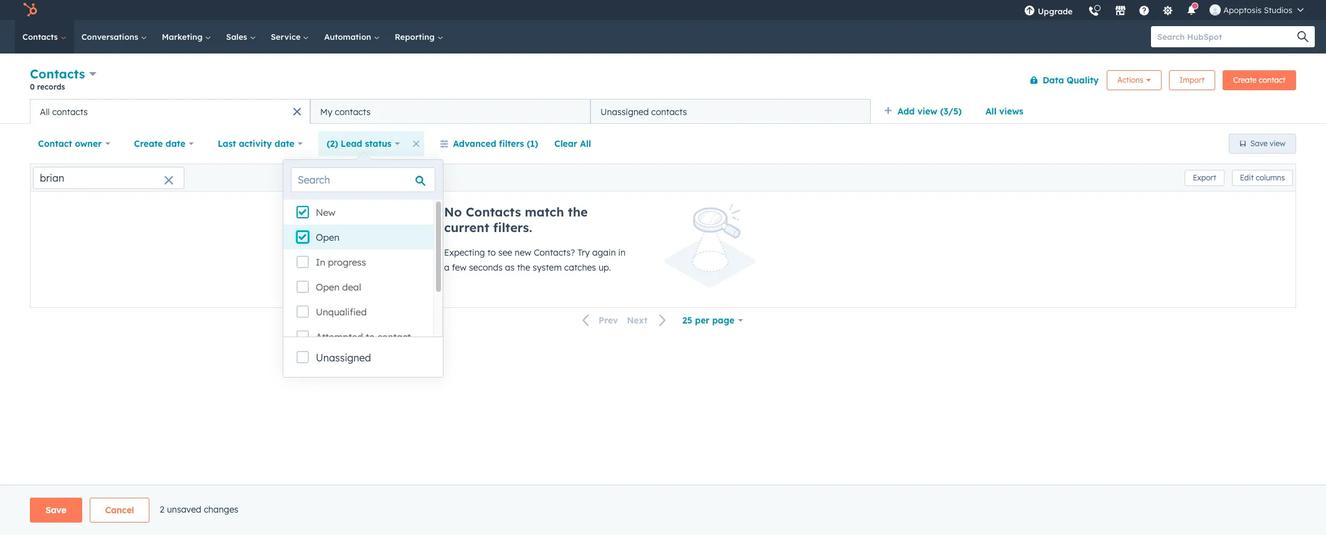Task type: locate. For each thing, give the bounding box(es) containing it.
changes
[[204, 504, 238, 516]]

0 horizontal spatial unassigned
[[316, 352, 371, 364]]

page
[[712, 315, 734, 326]]

as
[[505, 262, 515, 273]]

data quality
[[1043, 74, 1099, 86]]

to inside "list box"
[[366, 331, 375, 343]]

unassigned inside button
[[600, 106, 649, 117]]

1 horizontal spatial the
[[568, 204, 588, 220]]

1 vertical spatial the
[[517, 262, 530, 273]]

0 vertical spatial save
[[1250, 139, 1268, 148]]

1 horizontal spatial unassigned
[[600, 106, 649, 117]]

filters.
[[493, 220, 532, 235]]

contact inside "list box"
[[377, 331, 411, 343]]

save
[[1250, 139, 1268, 148], [45, 505, 67, 516]]

view inside button
[[1270, 139, 1286, 148]]

in
[[618, 247, 626, 258]]

0 vertical spatial to
[[487, 247, 496, 258]]

1 horizontal spatial date
[[275, 138, 294, 149]]

1 horizontal spatial create
[[1233, 75, 1257, 84]]

all contacts button
[[30, 99, 310, 124]]

apoptosis
[[1223, 5, 1262, 15]]

unassigned down attempted
[[316, 352, 371, 364]]

1 horizontal spatial save
[[1250, 139, 1268, 148]]

0 horizontal spatial contacts
[[52, 106, 88, 117]]

0 vertical spatial view
[[917, 106, 937, 117]]

open for open
[[316, 232, 340, 244]]

1 horizontal spatial view
[[1270, 139, 1286, 148]]

unqualified
[[316, 306, 367, 318]]

2
[[160, 504, 164, 516]]

reporting link
[[387, 20, 451, 54]]

view for save
[[1270, 139, 1286, 148]]

next
[[627, 315, 648, 326]]

up.
[[599, 262, 611, 273]]

to
[[487, 247, 496, 258], [366, 331, 375, 343]]

open left deal
[[316, 282, 340, 293]]

sales
[[226, 32, 250, 42]]

all inside button
[[40, 106, 50, 117]]

automation
[[324, 32, 374, 42]]

1 horizontal spatial contact
[[1259, 75, 1286, 84]]

all for all contacts
[[40, 106, 50, 117]]

next button
[[622, 313, 674, 329]]

0 horizontal spatial to
[[366, 331, 375, 343]]

0 vertical spatial open
[[316, 232, 340, 244]]

1 open from the top
[[316, 232, 340, 244]]

0 vertical spatial create
[[1233, 75, 1257, 84]]

no contacts match the current filters.
[[444, 204, 588, 235]]

to right attempted
[[366, 331, 375, 343]]

0 horizontal spatial create
[[134, 138, 163, 149]]

import button
[[1169, 70, 1215, 90]]

0 horizontal spatial save
[[45, 505, 67, 516]]

Search name, phone, email addresses, or company search field
[[33, 167, 184, 189]]

data quality button
[[1021, 68, 1099, 92]]

contacts right the my
[[335, 106, 371, 117]]

add
[[898, 106, 915, 117]]

all down 0 records
[[40, 106, 50, 117]]

0 vertical spatial unassigned
[[600, 106, 649, 117]]

calling icon button
[[1083, 1, 1104, 19]]

1 vertical spatial unassigned
[[316, 352, 371, 364]]

add view (3/5) button
[[876, 99, 977, 124]]

date inside last activity date popup button
[[275, 138, 294, 149]]

1 vertical spatial to
[[366, 331, 375, 343]]

contacts inside button
[[52, 106, 88, 117]]

open down new
[[316, 232, 340, 244]]

contacts down hubspot link at the top left of the page
[[22, 32, 60, 42]]

contact right attempted
[[377, 331, 411, 343]]

hubspot link
[[15, 2, 47, 17]]

unassigned contacts
[[600, 106, 687, 117]]

calling icon image
[[1088, 6, 1099, 17]]

data
[[1043, 74, 1064, 86]]

settings image
[[1162, 6, 1174, 17]]

2 vertical spatial contacts
[[466, 204, 521, 220]]

prev
[[599, 315, 618, 326]]

3 contacts from the left
[[651, 106, 687, 117]]

0 vertical spatial the
[[568, 204, 588, 220]]

contact owner
[[38, 138, 102, 149]]

view inside popup button
[[917, 106, 937, 117]]

prev button
[[575, 313, 622, 329]]

1 date from the left
[[166, 138, 185, 149]]

contacts for all contacts
[[52, 106, 88, 117]]

create down all contacts button
[[134, 138, 163, 149]]

automation link
[[317, 20, 387, 54]]

date down all contacts button
[[166, 138, 185, 149]]

2 open from the top
[[316, 282, 340, 293]]

conversations
[[81, 32, 141, 42]]

1 horizontal spatial all
[[580, 138, 591, 149]]

1 vertical spatial view
[[1270, 139, 1286, 148]]

to inside the expecting to see new contacts? try again in a few seconds as the system catches up.
[[487, 247, 496, 258]]

0 horizontal spatial contact
[[377, 331, 411, 343]]

create for create contact
[[1233, 75, 1257, 84]]

hubspot image
[[22, 2, 37, 17]]

all views
[[985, 106, 1023, 117]]

date inside the create date popup button
[[166, 138, 185, 149]]

edit
[[1240, 173, 1254, 182]]

actions button
[[1107, 70, 1161, 90]]

to for attempted
[[366, 331, 375, 343]]

create
[[1233, 75, 1257, 84], [134, 138, 163, 149]]

last
[[218, 138, 236, 149]]

0 horizontal spatial view
[[917, 106, 937, 117]]

all inside button
[[580, 138, 591, 149]]

date right activity
[[275, 138, 294, 149]]

all
[[985, 106, 997, 117], [40, 106, 50, 117], [580, 138, 591, 149]]

2 contacts from the left
[[335, 106, 371, 117]]

create inside popup button
[[134, 138, 163, 149]]

contacts
[[22, 32, 60, 42], [30, 66, 85, 82], [466, 204, 521, 220]]

search image
[[1297, 31, 1309, 42]]

seconds
[[469, 262, 503, 273]]

date
[[166, 138, 185, 149], [275, 138, 294, 149]]

open
[[316, 232, 340, 244], [316, 282, 340, 293]]

contacts banner
[[30, 64, 1296, 99]]

1 vertical spatial contact
[[377, 331, 411, 343]]

create inside "button"
[[1233, 75, 1257, 84]]

all left views
[[985, 106, 997, 117]]

list box
[[283, 200, 443, 349]]

view for add
[[917, 106, 937, 117]]

notifications image
[[1186, 6, 1197, 17]]

contact
[[1259, 75, 1286, 84], [377, 331, 411, 343]]

view up columns
[[1270, 139, 1286, 148]]

contacts up "records"
[[30, 66, 85, 82]]

contacts
[[52, 106, 88, 117], [335, 106, 371, 117], [651, 106, 687, 117]]

unassigned contacts button
[[590, 99, 871, 124]]

all right clear
[[580, 138, 591, 149]]

1 vertical spatial contacts
[[30, 66, 85, 82]]

unassigned for unassigned
[[316, 352, 371, 364]]

menu
[[1017, 0, 1311, 24]]

0 vertical spatial contact
[[1259, 75, 1286, 84]]

contacts down "records"
[[52, 106, 88, 117]]

unassigned down contacts banner
[[600, 106, 649, 117]]

save for save view
[[1250, 139, 1268, 148]]

2 date from the left
[[275, 138, 294, 149]]

contacts down contacts banner
[[651, 106, 687, 117]]

system
[[533, 262, 562, 273]]

catches
[[564, 262, 596, 273]]

reporting
[[395, 32, 437, 42]]

0 records
[[30, 82, 65, 92]]

unassigned for unassigned contacts
[[600, 106, 649, 117]]

0 horizontal spatial all
[[40, 106, 50, 117]]

try
[[578, 247, 590, 258]]

upgrade
[[1038, 6, 1073, 16]]

1 contacts from the left
[[52, 106, 88, 117]]

help image
[[1139, 6, 1150, 17]]

view right add
[[917, 106, 937, 117]]

unassigned
[[600, 106, 649, 117], [316, 352, 371, 364]]

2 horizontal spatial all
[[985, 106, 997, 117]]

a
[[444, 262, 450, 273]]

1 vertical spatial open
[[316, 282, 340, 293]]

1 vertical spatial save
[[45, 505, 67, 516]]

add view (3/5)
[[898, 106, 962, 117]]

Search search field
[[291, 168, 435, 192]]

1 horizontal spatial contacts
[[335, 106, 371, 117]]

2 horizontal spatial contacts
[[651, 106, 687, 117]]

edit columns button
[[1232, 170, 1293, 186]]

1 horizontal spatial to
[[487, 247, 496, 258]]

save inside "page section" 'element'
[[45, 505, 67, 516]]

contact down search hubspot search field
[[1259, 75, 1286, 84]]

marketing
[[162, 32, 205, 42]]

contacts right no
[[466, 204, 521, 220]]

settings link
[[1155, 0, 1181, 20]]

few
[[452, 262, 467, 273]]

page section element
[[0, 498, 1326, 523]]

contacts for my contacts
[[335, 106, 371, 117]]

actions
[[1117, 75, 1143, 84]]

the right match
[[568, 204, 588, 220]]

help button
[[1134, 0, 1155, 20]]

to left see
[[487, 247, 496, 258]]

0 horizontal spatial the
[[517, 262, 530, 273]]

1 vertical spatial create
[[134, 138, 163, 149]]

deal
[[342, 282, 361, 293]]

create down search hubspot search field
[[1233, 75, 1257, 84]]

edit columns
[[1240, 173, 1285, 182]]

create for create date
[[134, 138, 163, 149]]

export button
[[1185, 170, 1224, 186]]

0 horizontal spatial date
[[166, 138, 185, 149]]

the right as
[[517, 262, 530, 273]]

per
[[695, 315, 710, 326]]



Task type: vqa. For each thing, say whether or not it's contained in the screenshot.
the right the Create
yes



Task type: describe. For each thing, give the bounding box(es) containing it.
tara schultz image
[[1210, 4, 1221, 16]]

25 per page
[[682, 315, 734, 326]]

last activity date button
[[210, 131, 311, 156]]

no
[[444, 204, 462, 220]]

contacts button
[[30, 65, 97, 83]]

all for all views
[[985, 106, 997, 117]]

25
[[682, 315, 692, 326]]

menu containing apoptosis studios
[[1017, 0, 1311, 24]]

save for save
[[45, 505, 67, 516]]

last activity date
[[218, 138, 294, 149]]

Search HubSpot search field
[[1151, 26, 1304, 47]]

expecting to see new contacts? try again in a few seconds as the system catches up.
[[444, 247, 626, 273]]

quality
[[1067, 74, 1099, 86]]

create date
[[134, 138, 185, 149]]

in
[[316, 257, 325, 268]]

(2) lead status
[[327, 138, 392, 149]]

contact owner button
[[30, 131, 118, 156]]

current
[[444, 220, 489, 235]]

list box containing new
[[283, 200, 443, 349]]

records
[[37, 82, 65, 92]]

to for expecting
[[487, 247, 496, 258]]

new
[[515, 247, 531, 258]]

clear input image
[[164, 176, 174, 186]]

import
[[1180, 75, 1205, 84]]

contact
[[38, 138, 72, 149]]

advanced filters (1)
[[453, 138, 538, 149]]

marketplaces image
[[1115, 6, 1126, 17]]

advanced filters (1) button
[[432, 131, 546, 156]]

open deal
[[316, 282, 361, 293]]

save view button
[[1229, 134, 1296, 154]]

notifications button
[[1181, 0, 1202, 20]]

clear
[[554, 138, 577, 149]]

2 unsaved changes
[[157, 504, 238, 516]]

create contact button
[[1223, 70, 1296, 90]]

in progress
[[316, 257, 366, 268]]

match
[[525, 204, 564, 220]]

contact inside "button"
[[1259, 75, 1286, 84]]

all views link
[[977, 99, 1032, 124]]

columns
[[1256, 173, 1285, 182]]

contacts?
[[534, 247, 575, 258]]

expecting
[[444, 247, 485, 258]]

advanced
[[453, 138, 496, 149]]

export
[[1193, 173, 1216, 182]]

0 vertical spatial contacts
[[22, 32, 60, 42]]

marketing link
[[154, 20, 219, 54]]

(2)
[[327, 138, 338, 149]]

progress
[[328, 257, 366, 268]]

new
[[316, 207, 336, 219]]

service
[[271, 32, 303, 42]]

conversations link
[[74, 20, 154, 54]]

marketplaces button
[[1108, 0, 1134, 20]]

owner
[[75, 138, 102, 149]]

cancel button
[[90, 498, 150, 523]]

cancel
[[105, 505, 134, 516]]

open for open deal
[[316, 282, 340, 293]]

all contacts
[[40, 106, 88, 117]]

create date button
[[126, 131, 202, 156]]

views
[[999, 106, 1023, 117]]

status
[[365, 138, 392, 149]]

the inside the expecting to see new contacts? try again in a few seconds as the system catches up.
[[517, 262, 530, 273]]

0
[[30, 82, 35, 92]]

filters
[[499, 138, 524, 149]]

sales link
[[219, 20, 263, 54]]

activity
[[239, 138, 272, 149]]

save button
[[30, 498, 82, 523]]

attempted
[[316, 331, 363, 343]]

pagination navigation
[[575, 313, 674, 329]]

lead
[[341, 138, 362, 149]]

(3/5)
[[940, 106, 962, 117]]

contacts for unassigned contacts
[[651, 106, 687, 117]]

contacts inside popup button
[[30, 66, 85, 82]]

service link
[[263, 20, 317, 54]]

attempted to contact
[[316, 331, 411, 343]]

apoptosis studios button
[[1202, 0, 1311, 20]]

the inside no contacts match the current filters.
[[568, 204, 588, 220]]

unsaved
[[167, 504, 201, 516]]

(1)
[[527, 138, 538, 149]]

25 per page button
[[674, 308, 751, 333]]

upgrade image
[[1024, 6, 1035, 17]]

contacts link
[[15, 20, 74, 54]]

save view
[[1250, 139, 1286, 148]]

again
[[592, 247, 616, 258]]

contacts inside no contacts match the current filters.
[[466, 204, 521, 220]]



